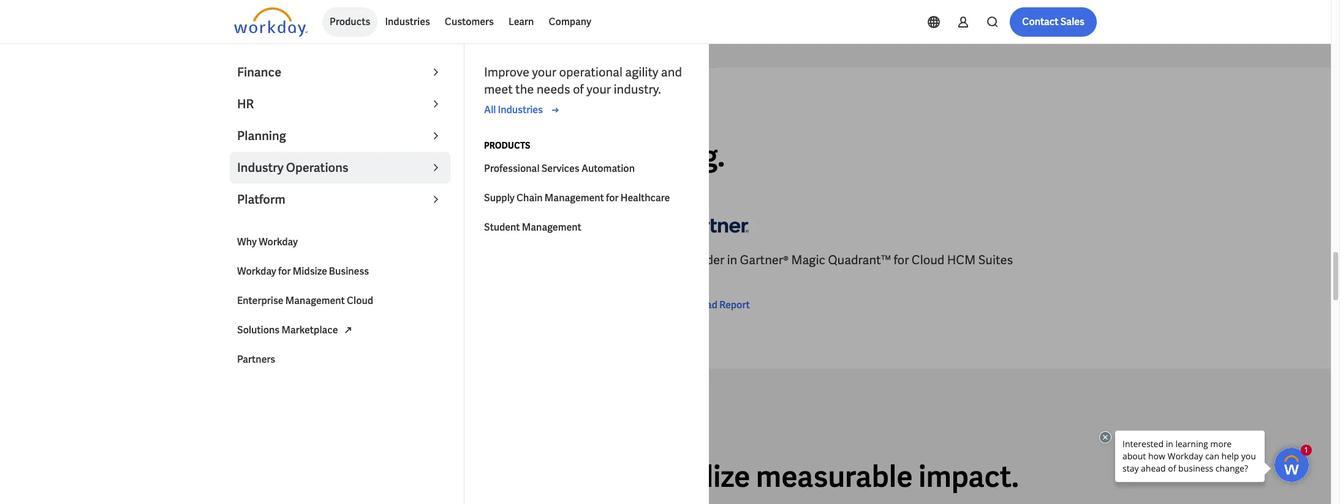 Task type: locate. For each thing, give the bounding box(es) containing it.
0 horizontal spatial gartner image
[[234, 208, 308, 242]]

0 vertical spatial your
[[532, 64, 556, 80]]

2 horizontal spatial in
[[727, 253, 737, 269]]

2 gartner® from the left
[[740, 253, 789, 269]]

industry
[[237, 160, 284, 176]]

solutions marketplace
[[237, 324, 338, 337]]

1 horizontal spatial and
[[661, 64, 682, 80]]

1 gartner image from the left
[[234, 208, 308, 242]]

improve
[[484, 64, 529, 80]]

0 horizontal spatial in
[[286, 253, 296, 269]]

student management
[[484, 221, 581, 234]]

1 horizontal spatial read
[[695, 299, 717, 312]]

0 horizontal spatial report
[[278, 316, 309, 329]]

products button
[[322, 7, 378, 37]]

0 horizontal spatial magic
[[379, 253, 413, 269]]

planning.
[[601, 138, 725, 176]]

products
[[484, 140, 530, 151]]

marketplace
[[282, 324, 338, 337]]

a
[[234, 138, 255, 176], [234, 253, 242, 269], [675, 253, 684, 269]]

your up needs
[[532, 64, 556, 80]]

company button
[[541, 7, 599, 37]]

management
[[545, 192, 604, 205], [522, 221, 581, 234], [285, 295, 345, 308]]

management down professional services automation link
[[545, 192, 604, 205]]

for left midsize
[[278, 265, 291, 278]]

leader inside a leader in 2023 gartner® magic quadrant™ for cloud erp for service- centric enterprises
[[245, 253, 283, 269]]

management up erp
[[522, 221, 581, 234]]

hr,
[[492, 138, 539, 176]]

all industries
[[484, 104, 543, 116]]

what analysts say
[[234, 108, 322, 119]]

enterprises
[[278, 270, 341, 286]]

1 horizontal spatial read report link
[[675, 299, 750, 313]]

0 horizontal spatial your
[[532, 64, 556, 80]]

measurable
[[756, 459, 913, 497]]

0 horizontal spatial and
[[545, 138, 596, 176]]

in
[[350, 138, 375, 176], [286, 253, 296, 269], [727, 253, 737, 269]]

company
[[549, 15, 591, 28]]

industries button
[[378, 7, 437, 37]]

quadrant™
[[416, 253, 479, 269], [828, 253, 891, 269]]

your down operational
[[586, 81, 611, 97]]

1 gartner® from the left
[[328, 253, 377, 269]]

1 horizontal spatial report
[[719, 299, 750, 312]]

2 gartner image from the left
[[675, 208, 749, 242]]

1 horizontal spatial industries
[[498, 104, 543, 116]]

for right erp
[[560, 253, 575, 269]]

1 vertical spatial industries
[[498, 104, 543, 116]]

and up supply chain management for healthcare
[[545, 138, 596, 176]]

workday
[[259, 236, 298, 249], [237, 265, 276, 278]]

0 horizontal spatial cloud
[[347, 295, 373, 308]]

business
[[329, 265, 369, 278]]

0 vertical spatial and
[[661, 64, 682, 80]]

why workday
[[237, 236, 298, 249]]

read report link
[[675, 299, 750, 313], [234, 316, 309, 331]]

1 quadrant™ from the left
[[416, 253, 479, 269]]

2 vertical spatial management
[[285, 295, 345, 308]]

gartner image
[[234, 208, 308, 242], [675, 208, 749, 242]]

leader
[[245, 253, 283, 269], [686, 253, 724, 269]]

enterprise management cloud
[[237, 295, 373, 308]]

1 vertical spatial and
[[545, 138, 596, 176]]

0 vertical spatial management
[[545, 192, 604, 205]]

1 magic from the left
[[379, 253, 413, 269]]

why workday link
[[230, 228, 450, 257]]

1 horizontal spatial leader
[[686, 253, 724, 269]]

0 vertical spatial industries
[[385, 15, 430, 28]]

1 horizontal spatial magic
[[791, 253, 825, 269]]

0 horizontal spatial read
[[254, 316, 276, 329]]

customers button
[[437, 7, 501, 37]]

1 vertical spatial read report link
[[234, 316, 309, 331]]

services
[[541, 162, 580, 175]]

cloud
[[500, 253, 532, 269], [912, 253, 944, 269], [347, 295, 373, 308]]

0 horizontal spatial leader
[[245, 253, 283, 269]]

1 vertical spatial report
[[278, 316, 309, 329]]

1 horizontal spatial in
[[350, 138, 375, 176]]

sales
[[1060, 15, 1085, 28]]

1 vertical spatial management
[[522, 221, 581, 234]]

1 horizontal spatial gartner image
[[675, 208, 749, 242]]

1 leader from the left
[[245, 253, 283, 269]]

0 horizontal spatial industries
[[385, 15, 430, 28]]

planning button
[[230, 120, 450, 152]]

0 horizontal spatial gartner®
[[328, 253, 377, 269]]

a leader in gartner® magic quadrant™ for cloud hcm suites
[[675, 253, 1013, 269]]

0 horizontal spatial quadrant™
[[416, 253, 479, 269]]

of
[[573, 81, 584, 97]]

a leader in finance, hr, and planning.
[[234, 138, 725, 176]]

workday up enterprise
[[237, 265, 276, 278]]

finance button
[[230, 56, 450, 88]]

planning
[[237, 128, 286, 144]]

contact sales link
[[1010, 7, 1097, 37]]

report
[[719, 299, 750, 312], [278, 316, 309, 329]]

1 horizontal spatial cloud
[[500, 253, 532, 269]]

enterprise management cloud link
[[230, 287, 450, 316]]

cloud left erp
[[500, 253, 532, 269]]

0 horizontal spatial read report
[[254, 316, 309, 329]]

industries inside all industries 'link'
[[498, 104, 543, 116]]

industries down the
[[498, 104, 543, 116]]

contact
[[1022, 15, 1059, 28]]

1 vertical spatial your
[[586, 81, 611, 97]]

0 vertical spatial read report
[[695, 299, 750, 312]]

0 vertical spatial read report link
[[675, 299, 750, 313]]

1 horizontal spatial quadrant™
[[828, 253, 891, 269]]

magic inside a leader in 2023 gartner® magic quadrant™ for cloud erp for service- centric enterprises
[[379, 253, 413, 269]]

0 horizontal spatial read report link
[[234, 316, 309, 331]]

read report
[[695, 299, 750, 312], [254, 316, 309, 329]]

read
[[695, 299, 717, 312], [254, 316, 276, 329]]

a inside a leader in 2023 gartner® magic quadrant™ for cloud erp for service- centric enterprises
[[234, 253, 242, 269]]

leader for a leader in gartner® magic quadrant™ for cloud hcm suites
[[686, 253, 724, 269]]

1 vertical spatial workday
[[237, 265, 276, 278]]

magic
[[379, 253, 413, 269], [791, 253, 825, 269]]

for down automation
[[606, 192, 619, 205]]

cloud down business on the left of the page
[[347, 295, 373, 308]]

your
[[532, 64, 556, 80], [586, 81, 611, 97]]

0 vertical spatial report
[[719, 299, 750, 312]]

gartner image for 2023
[[234, 208, 308, 242]]

contact sales
[[1022, 15, 1085, 28]]

in inside a leader in 2023 gartner® magic quadrant™ for cloud erp for service- centric enterprises
[[286, 253, 296, 269]]

2 horizontal spatial cloud
[[912, 253, 944, 269]]

industries right products
[[385, 15, 430, 28]]

management down "enterprises"
[[285, 295, 345, 308]]

operational
[[559, 64, 623, 80]]

workday right why
[[259, 236, 298, 249]]

and right 'agility'
[[661, 64, 682, 80]]

a leader in 2023 gartner® magic quadrant™ for cloud erp for service- centric enterprises
[[234, 253, 623, 286]]

2 leader from the left
[[686, 253, 724, 269]]

1 horizontal spatial gartner®
[[740, 253, 789, 269]]

2 quadrant™ from the left
[[828, 253, 891, 269]]

a for a leader in gartner® magic quadrant™ for cloud hcm suites
[[675, 253, 684, 269]]

hr button
[[230, 88, 450, 120]]

cloud left hcm in the right bottom of the page
[[912, 253, 944, 269]]

learn button
[[501, 7, 541, 37]]



Task type: vqa. For each thing, say whether or not it's contained in the screenshot.
Customers
yes



Task type: describe. For each thing, give the bounding box(es) containing it.
management for for
[[522, 221, 581, 234]]

learn
[[509, 15, 534, 28]]

1 vertical spatial read
[[254, 316, 276, 329]]

realize
[[663, 459, 750, 497]]

products
[[330, 15, 370, 28]]

needs
[[537, 81, 570, 97]]

2023
[[299, 253, 325, 269]]

0 vertical spatial workday
[[259, 236, 298, 249]]

hr
[[237, 96, 254, 112]]

say
[[306, 108, 322, 119]]

in for gartner®
[[727, 253, 737, 269]]

partners link
[[230, 346, 450, 375]]

gartner® inside a leader in 2023 gartner® magic quadrant™ for cloud erp for service- centric enterprises
[[328, 253, 377, 269]]

workday for midsize business
[[237, 265, 369, 278]]

chain
[[517, 192, 543, 205]]

platform
[[237, 192, 285, 208]]

a for a leader in 2023 gartner® magic quadrant™ for cloud erp for service- centric enterprises
[[234, 253, 242, 269]]

automation
[[581, 162, 635, 175]]

2 magic from the left
[[791, 253, 825, 269]]

hcm
[[947, 253, 976, 269]]

industry.
[[614, 81, 661, 97]]

go to the homepage image
[[234, 7, 308, 37]]

in for 2023
[[286, 253, 296, 269]]

finance
[[237, 64, 281, 80]]

leader for a leader in 2023 gartner® magic quadrant™ for cloud erp for service- centric enterprises
[[245, 253, 283, 269]]

erp
[[535, 253, 557, 269]]

industries inside industries dropdown button
[[385, 15, 430, 28]]

0 vertical spatial read
[[695, 299, 717, 312]]

professional
[[484, 162, 540, 175]]

midsize
[[293, 265, 327, 278]]

and inside improve your operational agility and meet the needs of your industry.
[[661, 64, 682, 80]]

healthcare
[[621, 192, 670, 205]]

in for finance,
[[350, 138, 375, 176]]

supply chain management for healthcare link
[[477, 184, 697, 213]]

cloud inside a leader in 2023 gartner® magic quadrant™ for cloud erp for service- centric enterprises
[[500, 253, 532, 269]]

the
[[515, 81, 534, 97]]

workday for midsize business link
[[230, 257, 450, 287]]

improve your operational agility and meet the needs of your industry.
[[484, 64, 682, 97]]

solutions
[[237, 324, 280, 337]]

companies across all industries realize measurable impact.
[[234, 459, 1019, 497]]

read report link for a leader in gartner® magic quadrant™ for cloud hcm suites
[[675, 299, 750, 313]]

all
[[484, 104, 496, 116]]

partners
[[237, 354, 275, 366]]

enterprise
[[237, 295, 283, 308]]

platform button
[[230, 184, 450, 216]]

impact.
[[919, 459, 1019, 497]]

agility
[[625, 64, 658, 80]]

professional services automation link
[[477, 154, 697, 184]]

leader
[[260, 138, 344, 176]]

quadrant™ inside a leader in 2023 gartner® magic quadrant™ for cloud erp for service- centric enterprises
[[416, 253, 479, 269]]

1 vertical spatial read report
[[254, 316, 309, 329]]

what
[[234, 108, 259, 119]]

1 horizontal spatial read report
[[695, 299, 750, 312]]

a for a leader in finance, hr, and planning.
[[234, 138, 255, 176]]

professional services automation
[[484, 162, 635, 175]]

industries
[[523, 459, 657, 497]]

meet
[[484, 81, 513, 97]]

service-
[[578, 253, 623, 269]]

suites
[[978, 253, 1013, 269]]

operations
[[286, 160, 349, 176]]

analysts
[[261, 108, 305, 119]]

student
[[484, 221, 520, 234]]

gartner image for gartner®
[[675, 208, 749, 242]]

for down student
[[482, 253, 497, 269]]

customers
[[445, 15, 494, 28]]

solutions marketplace link
[[230, 316, 450, 346]]

all industries link
[[484, 103, 562, 118]]

for left hcm in the right bottom of the page
[[894, 253, 909, 269]]

all
[[486, 459, 517, 497]]

read report link for a leader in 2023 gartner® magic quadrant™ for cloud erp for service- centric enterprises
[[234, 316, 309, 331]]

finance,
[[381, 138, 486, 176]]

industry operations button
[[230, 152, 450, 184]]

management for business
[[285, 295, 345, 308]]

companies
[[234, 459, 386, 497]]

why
[[237, 236, 257, 249]]

supply
[[484, 192, 515, 205]]

across
[[391, 459, 480, 497]]

supply chain management for healthcare
[[484, 192, 670, 205]]

centric
[[234, 270, 275, 286]]

industry operations
[[237, 160, 349, 176]]

1 horizontal spatial your
[[586, 81, 611, 97]]

opens in a new tab image
[[340, 323, 355, 338]]

student management link
[[477, 213, 697, 243]]



